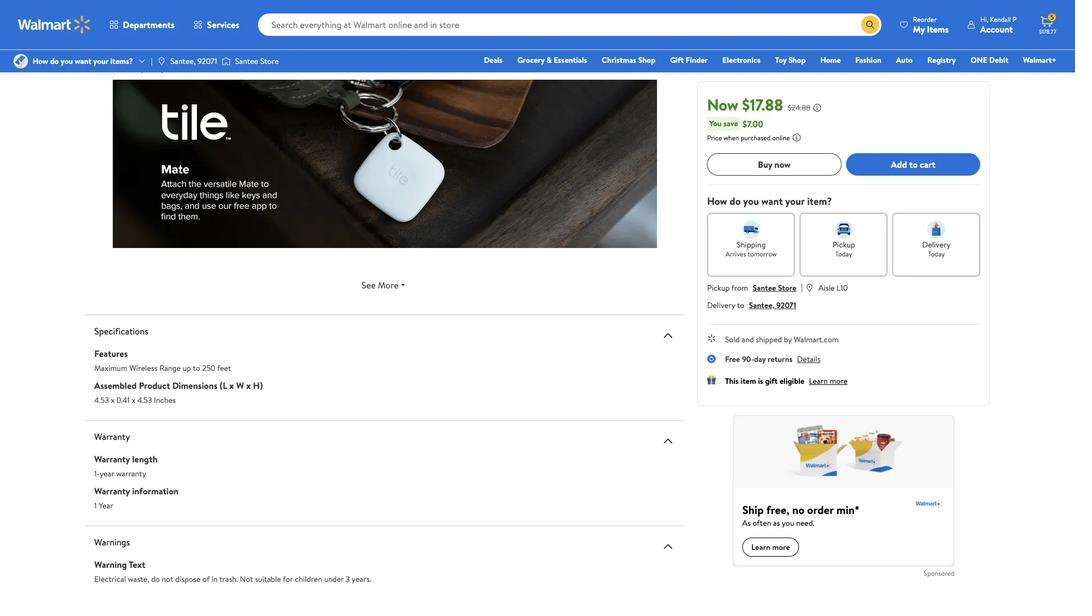 Task type: vqa. For each thing, say whether or not it's contained in the screenshot.
You save $7.00
yes



Task type: locate. For each thing, give the bounding box(es) containing it.
pickup inside pickup from santee store |
[[707, 282, 730, 294]]

walmart image
[[18, 16, 91, 34]]

1 horizontal spatial store
[[778, 282, 797, 294]]

2 horizontal spatial  image
[[222, 56, 231, 67]]

length
[[132, 453, 158, 465]]

1 horizontal spatial do
[[151, 574, 160, 585]]

2 warranty from the top
[[94, 453, 130, 465]]

cart
[[920, 158, 936, 171]]

essentials
[[554, 54, 587, 66]]

legal information image
[[792, 133, 801, 142]]

0 vertical spatial want
[[75, 56, 92, 67]]

warranty length 1-year warranty warranty information 1 year
[[94, 453, 179, 511]]

0 horizontal spatial want
[[75, 56, 92, 67]]

&
[[547, 54, 552, 66]]

want down the buy now button
[[762, 194, 783, 208]]

christmas shop
[[602, 54, 656, 66]]

how do you want your item?
[[707, 194, 832, 208]]

shop right christmas
[[639, 54, 656, 66]]

purchased
[[741, 133, 771, 143]]

2 vertical spatial warranty
[[94, 485, 130, 497]]

to inside features maximum wireless range up to 250 feet assembled product dimensions (l x w x h) 4.53 x 0.41 x 4.53 inches
[[193, 363, 200, 374]]

1 vertical spatial |
[[801, 281, 803, 294]]

1 horizontal spatial to
[[737, 300, 745, 311]]

sold and shipped by walmart.com
[[725, 334, 839, 345]]

(l
[[220, 380, 227, 392]]

2 horizontal spatial do
[[730, 194, 741, 208]]

1 vertical spatial do
[[730, 194, 741, 208]]

0 horizontal spatial pickup
[[707, 282, 730, 294]]

2 shop from the left
[[789, 54, 806, 66]]

1 vertical spatial your
[[785, 194, 805, 208]]

santee, down pickup from santee store |
[[749, 300, 775, 311]]

under
[[324, 574, 344, 585]]

from
[[732, 282, 748, 294]]

1 horizontal spatial  image
[[157, 57, 166, 66]]

shop right toy
[[789, 54, 806, 66]]

0 vertical spatial 92071
[[198, 56, 217, 67]]

0 horizontal spatial  image
[[13, 54, 28, 68]]

 image left santee store
[[222, 56, 231, 67]]

2 today from the left
[[928, 249, 945, 259]]

santee store button
[[753, 282, 797, 294]]

0 horizontal spatial 4.53
[[94, 395, 109, 406]]

| right items?
[[151, 56, 153, 67]]

1 horizontal spatial santee
[[753, 282, 776, 294]]

pickup left from
[[707, 282, 730, 294]]

1 horizontal spatial shop
[[789, 54, 806, 66]]

0 horizontal spatial 92071
[[198, 56, 217, 67]]

$17.88
[[742, 94, 783, 116]]

do left not
[[151, 574, 160, 585]]

pickup for pickup today
[[833, 239, 855, 250]]

delivery down intent image for delivery
[[923, 239, 951, 250]]

you
[[61, 56, 73, 67], [743, 194, 759, 208]]

gift
[[765, 376, 778, 387]]

when
[[724, 133, 739, 143]]

feet
[[217, 363, 231, 374]]

1 vertical spatial warranty
[[94, 453, 130, 465]]

1
[[94, 500, 97, 511]]

see
[[362, 279, 376, 291]]

shop
[[639, 54, 656, 66], [789, 54, 806, 66]]

0 vertical spatial delivery
[[923, 239, 951, 250]]

this
[[725, 376, 739, 387]]

how for how do you want your items?
[[33, 56, 48, 67]]

0 horizontal spatial do
[[50, 56, 59, 67]]

1 horizontal spatial 92071
[[777, 300, 797, 311]]

santee, 92071 button
[[749, 300, 797, 311]]

your for items?
[[93, 56, 109, 67]]

your left item?
[[785, 194, 805, 208]]

to left cart
[[910, 158, 918, 171]]

1 today from the left
[[836, 249, 852, 259]]

buy now
[[758, 158, 791, 171]]

auto link
[[892, 54, 918, 66]]

 image
[[13, 54, 28, 68], [222, 56, 231, 67], [157, 57, 166, 66]]

delivery today
[[923, 239, 951, 259]]

0 horizontal spatial santee,
[[171, 56, 196, 67]]

 image for santee store
[[222, 56, 231, 67]]

santee, down services dropdown button
[[171, 56, 196, 67]]

0 horizontal spatial your
[[93, 56, 109, 67]]

1 horizontal spatial today
[[928, 249, 945, 259]]

your left items?
[[93, 56, 109, 67]]

0 horizontal spatial today
[[836, 249, 852, 259]]

search icon image
[[866, 20, 875, 29]]

2 horizontal spatial to
[[910, 158, 918, 171]]

to for add
[[910, 158, 918, 171]]

0 vertical spatial santee,
[[171, 56, 196, 67]]

aisle l10
[[819, 282, 848, 294]]

1 vertical spatial pickup
[[707, 282, 730, 294]]

0 horizontal spatial how
[[33, 56, 48, 67]]

this item is gift eligible learn more
[[725, 376, 848, 387]]

auto
[[897, 54, 913, 66]]

today inside delivery today
[[928, 249, 945, 259]]

delivery down from
[[707, 300, 736, 311]]

warranty for warranty length 1-year warranty warranty information 1 year
[[94, 453, 130, 465]]

4.53 down product
[[137, 395, 152, 406]]

home
[[821, 54, 841, 66]]

santee up the santee, 92071 button
[[753, 282, 776, 294]]

0 horizontal spatial delivery
[[707, 300, 736, 311]]

4.53 down assembled
[[94, 395, 109, 406]]

0 vertical spatial warranty
[[94, 431, 130, 443]]

0 vertical spatial to
[[910, 158, 918, 171]]

want left items?
[[75, 56, 92, 67]]

toy shop
[[776, 54, 806, 66]]

the
[[120, 16, 133, 28]]

h)
[[253, 380, 263, 392]]

delivery for to
[[707, 300, 736, 311]]

of
[[203, 574, 210, 585]]

now
[[707, 94, 739, 116]]

do for how do you want your items?
[[50, 56, 59, 67]]

1 horizontal spatial your
[[785, 194, 805, 208]]

store inside pickup from santee store |
[[778, 282, 797, 294]]

how down walmart image
[[33, 56, 48, 67]]

not
[[240, 574, 253, 585]]

gift
[[670, 54, 684, 66]]

1 vertical spatial want
[[762, 194, 783, 208]]

today down intent image for pickup
[[836, 249, 852, 259]]

how up arrives
[[707, 194, 727, 208]]

shop inside 'link'
[[789, 54, 806, 66]]

item
[[741, 376, 756, 387]]

do
[[50, 56, 59, 67], [730, 194, 741, 208], [151, 574, 160, 585]]

wireless
[[129, 363, 158, 374]]

to right up
[[193, 363, 200, 374]]

1 vertical spatial store
[[778, 282, 797, 294]]

to for delivery
[[737, 300, 745, 311]]

warnings image
[[662, 540, 675, 554]]

you up intent image for shipping
[[743, 194, 759, 208]]

specifications image
[[662, 329, 675, 342]]

 image left santee, 92071
[[157, 57, 166, 66]]

1 shop from the left
[[639, 54, 656, 66]]

1 horizontal spatial you
[[743, 194, 759, 208]]

today inside pickup today
[[836, 249, 852, 259]]

want for item?
[[762, 194, 783, 208]]

0 horizontal spatial shop
[[639, 54, 656, 66]]

services button
[[184, 11, 249, 38]]

delivery
[[923, 239, 951, 250], [707, 300, 736, 311]]

x
[[230, 380, 234, 392], [246, 380, 251, 392], [111, 395, 115, 406], [132, 395, 136, 406]]

item?
[[807, 194, 832, 208]]

| left aisle
[[801, 281, 803, 294]]

santee down services
[[235, 56, 259, 67]]

0 vertical spatial store
[[260, 56, 279, 67]]

kendall
[[991, 14, 1012, 24]]

1 horizontal spatial pickup
[[833, 239, 855, 250]]

4.53
[[94, 395, 109, 406], [137, 395, 152, 406]]

children
[[295, 574, 322, 585]]

santee store
[[235, 56, 279, 67]]

waste,
[[128, 574, 149, 585]]

0 vertical spatial your
[[93, 56, 109, 67]]

how
[[33, 56, 48, 67], [707, 194, 727, 208]]

92071 down services dropdown button
[[198, 56, 217, 67]]

1 vertical spatial to
[[737, 300, 745, 311]]

0 horizontal spatial to
[[193, 363, 200, 374]]

delivery to santee, 92071
[[707, 300, 797, 311]]

1-
[[94, 468, 100, 479]]

0 horizontal spatial you
[[61, 56, 73, 67]]

0 vertical spatial pickup
[[833, 239, 855, 250]]

2 vertical spatial to
[[193, 363, 200, 374]]

0 horizontal spatial store
[[260, 56, 279, 67]]

want for items?
[[75, 56, 92, 67]]

up
[[183, 363, 191, 374]]

to inside button
[[910, 158, 918, 171]]

1 vertical spatial how
[[707, 194, 727, 208]]

1 horizontal spatial how
[[707, 194, 727, 208]]

and
[[742, 334, 754, 345]]

Walmart Site-Wide search field
[[258, 13, 882, 36]]

1 horizontal spatial 4.53
[[137, 395, 152, 406]]

range
[[159, 363, 181, 374]]

warranty
[[94, 431, 130, 443], [94, 453, 130, 465], [94, 485, 130, 497]]

1 horizontal spatial delivery
[[923, 239, 951, 250]]

1 vertical spatial delivery
[[707, 300, 736, 311]]

l10
[[837, 282, 848, 294]]

information
[[132, 485, 179, 497]]

years.
[[352, 574, 371, 585]]

maximum
[[94, 363, 127, 374]]

0 vertical spatial you
[[61, 56, 73, 67]]

pickup down intent image for pickup
[[833, 239, 855, 250]]

 image down walmart image
[[13, 54, 28, 68]]

1 vertical spatial santee,
[[749, 300, 775, 311]]

see more
[[362, 279, 399, 291]]

hi,
[[981, 14, 989, 24]]

5
[[1051, 12, 1055, 22]]

today for delivery
[[928, 249, 945, 259]]

0 vertical spatial santee
[[235, 56, 259, 67]]

santee,
[[171, 56, 196, 67], [749, 300, 775, 311]]

intent image for pickup image
[[835, 221, 853, 239]]

store
[[260, 56, 279, 67], [778, 282, 797, 294]]

tomorrow
[[748, 249, 777, 259]]

92071 down santee store button
[[777, 300, 797, 311]]

1 horizontal spatial want
[[762, 194, 783, 208]]

you down walmart image
[[61, 56, 73, 67]]

free 90-day returns details
[[725, 354, 821, 365]]

1 horizontal spatial santee,
[[749, 300, 775, 311]]

1 warranty from the top
[[94, 431, 130, 443]]

1 vertical spatial you
[[743, 194, 759, 208]]

0 vertical spatial do
[[50, 56, 59, 67]]

more
[[378, 279, 399, 291]]

learn more about strikethrough prices image
[[813, 103, 822, 112]]

2 vertical spatial do
[[151, 574, 160, 585]]

learn more button
[[809, 376, 848, 387]]

assembled
[[94, 380, 137, 392]]

do down walmart image
[[50, 56, 59, 67]]

0 vertical spatial how
[[33, 56, 48, 67]]

returns
[[768, 354, 793, 365]]

warranty image
[[662, 435, 675, 448]]

1 vertical spatial santee
[[753, 282, 776, 294]]

do up shipping
[[730, 194, 741, 208]]

today down intent image for delivery
[[928, 249, 945, 259]]

0 horizontal spatial |
[[151, 56, 153, 67]]

to down from
[[737, 300, 745, 311]]



Task type: describe. For each thing, give the bounding box(es) containing it.
x right 0.41
[[132, 395, 136, 406]]

2 4.53 from the left
[[137, 395, 152, 406]]

add to cart button
[[846, 153, 981, 176]]

warning
[[94, 559, 127, 571]]

0 vertical spatial |
[[151, 56, 153, 67]]

online
[[772, 133, 790, 143]]

buy
[[758, 158, 773, 171]]

warnings
[[94, 536, 130, 549]]

pickup today
[[833, 239, 855, 259]]

items
[[928, 23, 949, 35]]

registry
[[928, 54, 957, 66]]

intent image for shipping image
[[742, 221, 760, 239]]

warranty for warranty
[[94, 431, 130, 443]]

 image for santee, 92071
[[157, 57, 166, 66]]

for
[[283, 574, 293, 585]]

1 horizontal spatial |
[[801, 281, 803, 294]]

account
[[981, 23, 1014, 35]]

christmas shop link
[[597, 54, 661, 66]]

more
[[830, 376, 848, 387]]

walmart+ link
[[1019, 54, 1062, 66]]

1 vertical spatial 92071
[[777, 300, 797, 311]]

your for item?
[[785, 194, 805, 208]]

Search search field
[[258, 13, 882, 36]]

specifications
[[94, 325, 148, 337]]

christmas
[[602, 54, 637, 66]]

home link
[[816, 54, 846, 66]]

you
[[709, 118, 722, 129]]

debit
[[990, 54, 1009, 66]]

hi, kendall p account
[[981, 14, 1017, 35]]

x left 0.41
[[111, 395, 115, 406]]

one debit link
[[966, 54, 1014, 66]]

arrives
[[726, 249, 746, 259]]

year
[[100, 468, 114, 479]]

items?
[[110, 56, 133, 67]]

0 horizontal spatial santee
[[235, 56, 259, 67]]

now
[[775, 158, 791, 171]]

add
[[891, 158, 907, 171]]

free
[[725, 354, 740, 365]]

registry link
[[923, 54, 962, 66]]

now $17.88
[[707, 94, 783, 116]]

shop for christmas shop
[[639, 54, 656, 66]]

pickup for pickup from santee store |
[[707, 282, 730, 294]]

today for pickup
[[836, 249, 852, 259]]

shipping arrives tomorrow
[[726, 239, 777, 259]]

250
[[202, 363, 215, 374]]

gift finder
[[670, 54, 708, 66]]

eligible
[[780, 376, 805, 387]]

do inside warning text electrical waste, do not dispose of in trash. not suitable for children under 3 years.
[[151, 574, 160, 585]]

see more button
[[94, 274, 675, 296]]

santee inside pickup from santee store |
[[753, 282, 776, 294]]

w
[[236, 380, 244, 392]]

year
[[99, 500, 113, 511]]

features
[[94, 348, 128, 360]]

inches
[[154, 395, 176, 406]]

toy
[[776, 54, 787, 66]]

gift finder link
[[665, 54, 713, 66]]

x right (l
[[230, 380, 234, 392]]

aisle
[[819, 282, 835, 294]]

price when purchased online
[[707, 133, 790, 143]]

add to cart
[[891, 158, 936, 171]]

electrical
[[94, 574, 126, 585]]

electronics link
[[718, 54, 766, 66]]

electronics
[[723, 54, 761, 66]]

clear search field text image
[[848, 20, 857, 29]]

0.41
[[117, 395, 130, 406]]

one debit
[[971, 54, 1009, 66]]

walmart.com
[[794, 334, 839, 345]]

price
[[707, 133, 722, 143]]

you for how do you want your items?
[[61, 56, 73, 67]]

do for how do you want your item?
[[730, 194, 741, 208]]

walmart+
[[1024, 54, 1057, 66]]

day
[[754, 354, 766, 365]]

shop for toy shop
[[789, 54, 806, 66]]

intent image for delivery image
[[928, 221, 946, 239]]

is
[[758, 376, 763, 387]]

3 warranty from the top
[[94, 485, 130, 497]]

pickup from santee store |
[[707, 281, 803, 294]]

warning text electrical waste, do not dispose of in trash. not suitable for children under 3 years.
[[94, 559, 371, 585]]

delivery for today
[[923, 239, 951, 250]]

5 $178.77
[[1040, 12, 1057, 35]]

1 4.53 from the left
[[94, 395, 109, 406]]

details
[[797, 354, 821, 365]]

warranty
[[116, 468, 146, 479]]

x right w
[[246, 380, 251, 392]]

not
[[162, 574, 173, 585]]

suitable
[[255, 574, 281, 585]]

shipping
[[737, 239, 766, 250]]

santee, 92071
[[171, 56, 217, 67]]

how for how do you want your item?
[[707, 194, 727, 208]]

toy shop link
[[771, 54, 811, 66]]

brand
[[135, 16, 158, 28]]

you for how do you want your item?
[[743, 194, 759, 208]]

$24.88
[[788, 102, 811, 113]]

services
[[207, 19, 240, 31]]

deals link
[[479, 54, 508, 66]]

about the brand
[[94, 16, 158, 28]]

buy now button
[[707, 153, 842, 176]]

finder
[[686, 54, 708, 66]]

my
[[914, 23, 925, 35]]

 image for how do you want your items?
[[13, 54, 28, 68]]

trash.
[[219, 574, 238, 585]]

dispose
[[175, 574, 201, 585]]

save
[[724, 118, 738, 129]]

learn
[[809, 376, 828, 387]]

dimensions
[[172, 380, 218, 392]]

gifting made easy image
[[707, 376, 716, 385]]



